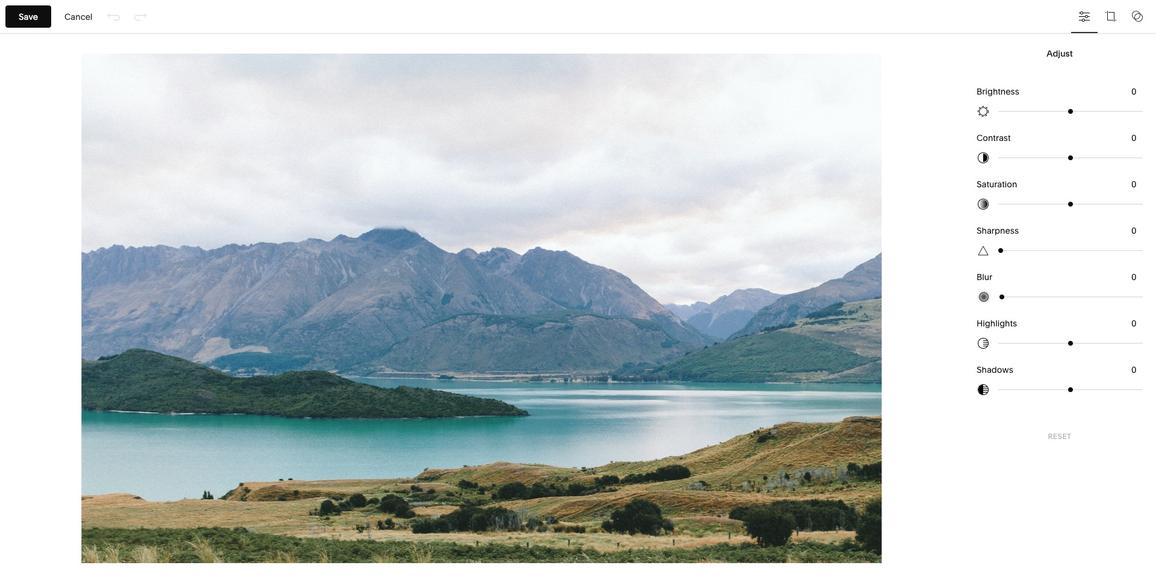Task type: describe. For each thing, give the bounding box(es) containing it.
highlights
[[977, 318, 1018, 329]]

brightness
[[977, 86, 1020, 97]]

Shadows text field
[[1132, 363, 1140, 377]]

jonas
[[80, 96, 103, 107]]

exit button
[[46, 6, 76, 27]]

icon/imageeditor/saturation v2 image
[[977, 198, 991, 211]]

Contrast text field
[[1132, 132, 1140, 145]]

reset
[[1049, 432, 1072, 441]]

Description text field
[[605, 366, 784, 380]]

undo icon image
[[107, 10, 120, 23]]

sharpness
[[977, 226, 1019, 236]]

https://example.com text field
[[605, 416, 766, 443]]

Saturation range field
[[999, 191, 1144, 217]]

icon/imageeditor/brightness v2 image
[[977, 105, 991, 118]]

Brightness text field
[[1132, 85, 1140, 98]]

chevron large right light icon image
[[795, 221, 804, 230]]

Saturation text field
[[1132, 178, 1140, 191]]

redo icon image
[[133, 10, 147, 23]]

Contrast range field
[[999, 144, 1144, 171]]

adjust
[[1047, 48, 1073, 59]]

chevron large left light icon image
[[593, 221, 603, 230]]

cancel button
[[57, 5, 100, 28]]

website
[[23, 22, 56, 31]]

link
[[605, 408, 620, 415]]

icon/imageeditor/highlight v2 image
[[977, 337, 991, 350]]

Brightness range field
[[999, 98, 1144, 125]]

add block icon image
[[549, 127, 562, 141]]

Blur text field
[[1132, 271, 1140, 284]]

exit
[[53, 12, 69, 21]]

edit
[[677, 305, 693, 316]]

cancel
[[64, 11, 93, 22]]



Task type: locate. For each thing, give the bounding box(es) containing it.
jonas james jonathan
[[80, 96, 170, 107]]

save up website
[[13, 12, 33, 21]]

save button
[[5, 5, 51, 28], [7, 6, 40, 27]]

Blur range field
[[1000, 284, 1144, 310]]

save left exit button
[[19, 11, 38, 22]]

icon/imageeditor/shadow v2 image
[[977, 383, 991, 397]]

close button
[[349, 123, 388, 145]]

icon/imageeditor/contrast v2 image
[[977, 151, 991, 165]]

contrast
[[977, 133, 1011, 144]]

close
[[357, 129, 380, 139]]

blur
[[977, 272, 993, 283]]

2 save button from the left
[[7, 6, 40, 27]]

save
[[19, 11, 38, 22], [13, 12, 33, 21]]

shadows
[[977, 365, 1014, 376]]

jonathan
[[133, 96, 170, 107]]

edit image
[[677, 305, 720, 316]]

icon/imageeditor/filter image
[[1125, 3, 1151, 29]]

Sharpness text field
[[1132, 224, 1140, 238]]

gallery
[[444, 129, 472, 139]]

settings heavy icon image
[[771, 423, 784, 436]]

Shadows range field
[[999, 376, 1144, 403]]

save button left 'exit'
[[5, 5, 51, 28]]

Highlights text field
[[1132, 317, 1140, 330]]

image
[[695, 305, 720, 316]]

reset button
[[977, 426, 1144, 448]]

saturation
[[977, 179, 1018, 190]]

james
[[105, 96, 131, 107]]

Highlights range field
[[999, 330, 1144, 357]]

description
[[605, 351, 649, 358]]

1 save button from the left
[[5, 5, 51, 28]]

save button left exit button
[[7, 6, 40, 27]]

website button
[[0, 13, 69, 40]]

Sharpness range field
[[999, 237, 1144, 264]]

edit image button
[[674, 297, 724, 324]]



Task type: vqa. For each thing, say whether or not it's contained in the screenshot.
The Sharpness range field
yes



